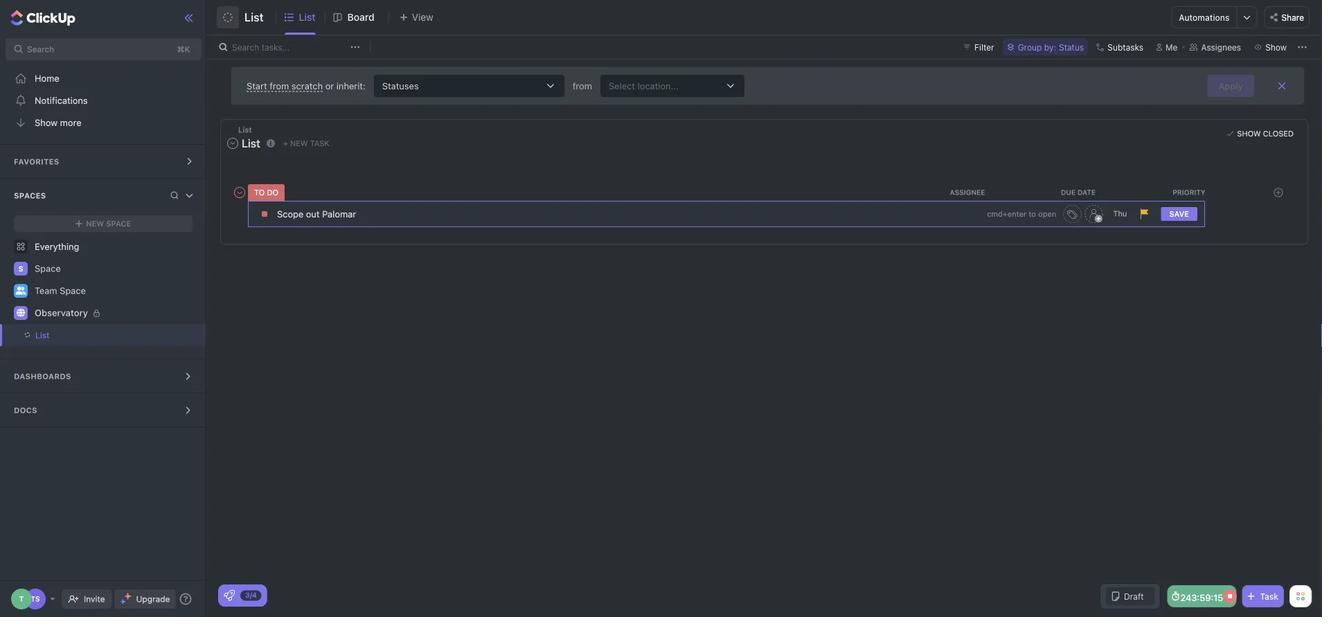 Task type: vqa. For each thing, say whether or not it's contained in the screenshot.
Hide button
no



Task type: describe. For each thing, give the bounding box(es) containing it.
start from scratch or inherit:
[[247, 81, 366, 91]]

statuses button
[[366, 75, 573, 97]]

everything link
[[0, 236, 207, 258]]

show for show
[[1266, 42, 1287, 52]]

me button
[[1151, 39, 1184, 55]]

subtasks
[[1108, 42, 1144, 52]]

dashboards
[[14, 372, 71, 381]]

spaces
[[14, 191, 46, 200]]

filter button
[[958, 39, 1000, 55]]

space for new
[[106, 219, 131, 228]]

location...
[[638, 81, 679, 91]]

everything
[[35, 241, 79, 252]]

sparkle svg 2 image
[[120, 599, 125, 604]]

by:
[[1045, 42, 1056, 52]]

or
[[325, 81, 334, 91]]

favorites button
[[0, 145, 207, 178]]

list inside sidebar navigation
[[35, 330, 49, 340]]

1 vertical spatial space
[[35, 263, 61, 274]]

upgrade
[[136, 594, 170, 604]]

cmd+enter
[[987, 209, 1027, 218]]

notifications link
[[0, 89, 207, 112]]

thu button
[[1114, 209, 1130, 218]]

assignee
[[950, 188, 985, 196]]

assignee button
[[914, 188, 1025, 196]]

share
[[1282, 13, 1305, 22]]

home
[[35, 73, 59, 83]]

board
[[347, 11, 375, 23]]

select
[[609, 81, 635, 91]]

search for search tasks...
[[232, 42, 259, 52]]

show closed button
[[1224, 127, 1298, 141]]

Task Name text field
[[277, 201, 984, 226]]

closed
[[1263, 129, 1294, 138]]

sparkle svg 1 image
[[124, 593, 131, 600]]

docs
[[14, 406, 37, 415]]

show for show closed
[[1238, 129, 1261, 138]]

list button
[[226, 134, 264, 153]]

automations
[[1179, 12, 1230, 22]]

list inside list button
[[245, 11, 264, 24]]

onboarding checklist button image
[[224, 590, 235, 601]]

task
[[310, 139, 330, 148]]

show for show more
[[35, 117, 58, 128]]

show more
[[35, 117, 81, 128]]

start
[[247, 81, 267, 91]]

group
[[1018, 42, 1042, 52]]

select location...
[[609, 81, 679, 91]]

notifications
[[35, 95, 88, 106]]

Search tasks... text field
[[232, 37, 347, 57]]

0 vertical spatial list link
[[299, 0, 321, 35]]

invite
[[84, 594, 105, 604]]

list info image
[[267, 139, 275, 147]]

onboarding checklist button element
[[224, 590, 235, 601]]

team space
[[35, 286, 86, 296]]

list inside list dropdown button
[[242, 137, 260, 150]]



Task type: locate. For each thing, give the bounding box(es) containing it.
save
[[1170, 209, 1190, 218]]

from
[[270, 81, 289, 91], [573, 81, 592, 91]]

1 horizontal spatial search
[[232, 42, 259, 52]]

select location... button
[[592, 75, 753, 97]]

status
[[1059, 42, 1084, 52]]

favorites
[[14, 157, 59, 166]]

priority button
[[1135, 188, 1246, 196]]

team
[[35, 286, 57, 296]]

0 horizontal spatial from
[[270, 81, 289, 91]]

new space
[[86, 219, 131, 228]]

3/4
[[245, 591, 257, 599]]

1 horizontal spatial show
[[1238, 129, 1261, 138]]

scratch
[[292, 81, 323, 91]]

share button
[[1265, 6, 1310, 28]]

user group image
[[16, 286, 26, 295]]

list link up search tasks... text box
[[299, 0, 321, 35]]

list down observatory
[[35, 330, 49, 340]]

list button
[[239, 2, 264, 33]]

0 horizontal spatial show
[[35, 117, 58, 128]]

space up everything "link"
[[106, 219, 131, 228]]

show closed
[[1238, 129, 1294, 138]]

show button
[[1251, 39, 1291, 55]]

assignees button
[[1184, 39, 1248, 55]]

0 vertical spatial show
[[1266, 42, 1287, 52]]

sidebar navigation
[[0, 0, 209, 617]]

team space link
[[35, 280, 194, 302]]

more
[[60, 117, 81, 128]]

1 horizontal spatial new
[[290, 139, 308, 148]]

from right start
[[270, 81, 289, 91]]

me
[[1166, 42, 1178, 52]]

0 vertical spatial space
[[106, 219, 131, 228]]

new right +
[[290, 139, 308, 148]]

ts
[[31, 595, 40, 603]]

search for search
[[27, 44, 54, 54]]

list up search tasks...
[[245, 11, 264, 24]]

show inside 'button'
[[1238, 129, 1261, 138]]

observatory
[[35, 308, 88, 318]]

s
[[19, 264, 23, 273]]

list link
[[299, 0, 321, 35], [0, 324, 179, 346]]

show inside sidebar navigation
[[35, 117, 58, 128]]

new
[[290, 139, 308, 148], [86, 219, 104, 228]]

task
[[1260, 592, 1279, 601]]

observatory link
[[35, 302, 194, 324]]

1 vertical spatial new
[[86, 219, 104, 228]]

2 from from the left
[[573, 81, 592, 91]]

243:59:15
[[1181, 592, 1224, 603]]

globe image
[[17, 309, 25, 317]]

space up observatory
[[60, 286, 86, 296]]

1 vertical spatial show
[[35, 117, 58, 128]]

2 vertical spatial show
[[1238, 129, 1261, 138]]

0 horizontal spatial list link
[[0, 324, 179, 346]]

due
[[1061, 188, 1076, 196]]

list down start
[[238, 125, 252, 134]]

1 vertical spatial list link
[[0, 324, 179, 346]]

show left more
[[35, 117, 58, 128]]

tasks...
[[262, 42, 290, 52]]

space
[[106, 219, 131, 228], [35, 263, 61, 274], [60, 286, 86, 296]]

search up "home"
[[27, 44, 54, 54]]

thu
[[1114, 209, 1127, 218]]

due date
[[1061, 188, 1096, 196]]

search tasks...
[[232, 42, 290, 52]]

t
[[19, 595, 24, 603]]

view button
[[388, 9, 438, 26]]

from left select
[[573, 81, 592, 91]]

2 vertical spatial space
[[60, 286, 86, 296]]

statuses
[[382, 81, 419, 91]]

date
[[1078, 188, 1096, 196]]

show
[[1266, 42, 1287, 52], [35, 117, 58, 128], [1238, 129, 1261, 138]]

upgrade link
[[115, 590, 176, 609]]

view
[[412, 11, 434, 23]]

start from scratch link
[[247, 81, 323, 92]]

search left tasks...
[[232, 42, 259, 52]]

list link down observatory
[[0, 324, 179, 346]]

search inside sidebar navigation
[[27, 44, 54, 54]]

show inside dropdown button
[[1266, 42, 1287, 52]]

automations button
[[1172, 7, 1237, 28]]

⌘k
[[177, 44, 190, 54]]

+
[[283, 139, 288, 148]]

1 horizontal spatial from
[[573, 81, 592, 91]]

filter
[[975, 42, 995, 52]]

2 horizontal spatial show
[[1266, 42, 1287, 52]]

board link
[[347, 0, 380, 35]]

assignees
[[1202, 42, 1242, 52]]

0 horizontal spatial new
[[86, 219, 104, 228]]

due date button
[[1025, 188, 1135, 196]]

open
[[1039, 209, 1057, 218]]

list left list info icon on the left of the page
[[242, 137, 260, 150]]

space link
[[35, 258, 194, 280]]

subtasks button
[[1091, 39, 1148, 55]]

inherit:
[[337, 81, 366, 91]]

list
[[245, 11, 264, 24], [299, 11, 316, 23], [238, 125, 252, 134], [242, 137, 260, 150], [35, 330, 49, 340]]

to
[[1029, 209, 1036, 218]]

list up search tasks... text box
[[299, 11, 316, 23]]

show down the share button
[[1266, 42, 1287, 52]]

search
[[232, 42, 259, 52], [27, 44, 54, 54]]

new inside sidebar navigation
[[86, 219, 104, 228]]

0 vertical spatial new
[[290, 139, 308, 148]]

show left closed
[[1238, 129, 1261, 138]]

cmd+enter to open
[[987, 209, 1057, 218]]

home link
[[0, 67, 207, 89]]

new up everything "link"
[[86, 219, 104, 228]]

group by: status
[[1018, 42, 1084, 52]]

0 horizontal spatial search
[[27, 44, 54, 54]]

space up team
[[35, 263, 61, 274]]

1 from from the left
[[270, 81, 289, 91]]

space for team
[[60, 286, 86, 296]]

+ new task
[[283, 139, 330, 148]]

1 horizontal spatial list link
[[299, 0, 321, 35]]

priority
[[1173, 188, 1206, 196]]



